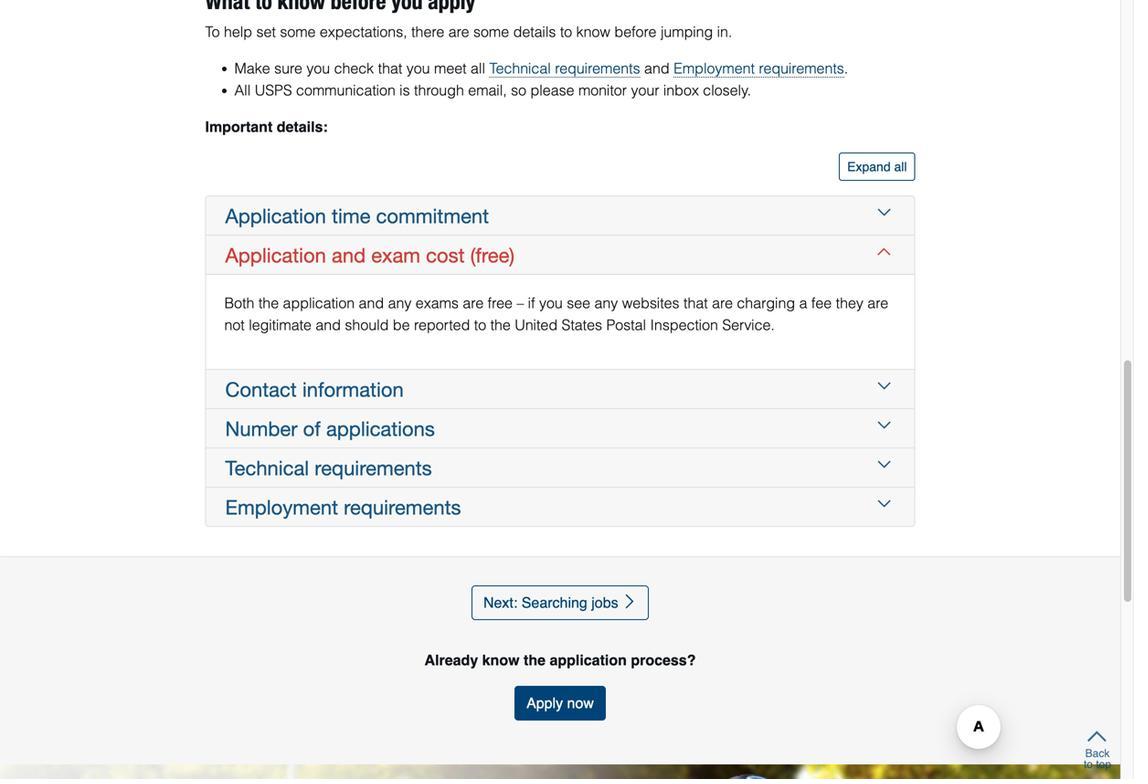 Task type: describe. For each thing, give the bounding box(es) containing it.
next: searching jobs
[[483, 595, 622, 611]]

employment requirements
[[225, 496, 461, 519]]

0 horizontal spatial know
[[482, 652, 520, 669]]

technical inside "make sure you check that you meet all technical requirements and employment requirements . all usps communication is through email, so please monitor your inbox closely."
[[489, 60, 551, 77]]

technical requirements
[[225, 457, 432, 480]]

expand
[[847, 160, 891, 174]]

and inside dropdown button
[[332, 244, 366, 267]]

apply now
[[526, 695, 594, 712]]

technical requirements link
[[489, 60, 640, 78]]

that inside both the application and any exams are free – if you see any websites that are charging a fee they are not legitimate and should be reported to the united states postal inspection service.
[[684, 295, 708, 312]]

see
[[567, 295, 590, 312]]

1 any from the left
[[388, 295, 412, 312]]

and up should
[[359, 295, 384, 312]]

email,
[[468, 82, 507, 99]]

employment requirements link
[[674, 60, 844, 78]]

application time commitment
[[225, 204, 489, 228]]

contact information button
[[224, 370, 896, 409]]

are up service.
[[712, 295, 733, 312]]

top
[[1096, 759, 1111, 771]]

2 some from the left
[[473, 23, 509, 40]]

make sure you check that you meet all technical requirements and employment requirements . all usps communication is through email, so please monitor your inbox closely.
[[234, 60, 848, 99]]

applications
[[326, 417, 435, 441]]

you inside both the application and any exams are free – if you see any websites that are charging a fee they are not legitimate and should be reported to the united states postal inspection service.
[[539, 295, 563, 312]]

legitimate
[[249, 317, 312, 334]]

requirements inside employment requirements dropdown button
[[344, 496, 461, 519]]

make
[[234, 60, 270, 77]]

expand all
[[847, 160, 907, 174]]

websites
[[622, 295, 680, 312]]

application and exam cost (free) button
[[224, 236, 896, 274]]

–
[[517, 295, 524, 312]]

apply now link
[[515, 686, 606, 721]]

reported
[[414, 317, 470, 334]]

to inside back to top
[[1084, 759, 1093, 771]]

sure
[[274, 60, 302, 77]]

in.
[[717, 23, 732, 40]]

(free)
[[470, 244, 515, 267]]

are right they
[[868, 295, 888, 312]]

0 vertical spatial to
[[560, 23, 572, 40]]

all inside button
[[894, 160, 907, 174]]

inspection
[[650, 317, 718, 334]]

should
[[345, 317, 389, 334]]

help
[[224, 23, 252, 40]]

are right there
[[448, 23, 469, 40]]

already know the application process?
[[425, 652, 696, 669]]

number
[[225, 417, 298, 441]]

if
[[528, 295, 535, 312]]

states
[[562, 317, 602, 334]]

1 vertical spatial application
[[550, 652, 627, 669]]

contact information
[[225, 378, 404, 401]]

cost
[[426, 244, 465, 267]]

information
[[302, 378, 404, 401]]

please
[[530, 82, 574, 99]]

and inside "make sure you check that you meet all technical requirements and employment requirements . all usps communication is through email, so please monitor your inbox closely."
[[644, 60, 670, 77]]

1 horizontal spatial you
[[406, 60, 430, 77]]

details
[[513, 23, 556, 40]]

now
[[567, 695, 594, 712]]

expectations,
[[320, 23, 407, 40]]

of
[[303, 417, 321, 441]]

expand all button
[[839, 153, 915, 181]]

so
[[511, 82, 526, 99]]

not
[[224, 317, 245, 334]]

1 vertical spatial the
[[490, 317, 511, 334]]

process?
[[631, 652, 696, 669]]

be
[[393, 317, 410, 334]]

application for application and exam cost (free)
[[225, 244, 326, 267]]

details:
[[277, 118, 328, 135]]

that inside "make sure you check that you meet all technical requirements and employment requirements . all usps communication is through email, so please monitor your inbox closely."
[[378, 60, 402, 77]]

1 some from the left
[[280, 23, 316, 40]]



Task type: vqa. For each thing, say whether or not it's contained in the screenshot.
bottommost Employment
yes



Task type: locate. For each thing, give the bounding box(es) containing it.
communication
[[296, 82, 396, 99]]

0 horizontal spatial that
[[378, 60, 402, 77]]

to
[[560, 23, 572, 40], [474, 317, 486, 334], [1084, 759, 1093, 771]]

application up now
[[550, 652, 627, 669]]

and up your
[[644, 60, 670, 77]]

2 vertical spatial the
[[524, 652, 546, 669]]

application and exam cost (free)
[[225, 244, 515, 267]]

1 horizontal spatial that
[[684, 295, 708, 312]]

free
[[488, 295, 513, 312]]

searching
[[522, 595, 587, 611]]

0 vertical spatial know
[[576, 23, 610, 40]]

is
[[400, 82, 410, 99]]

any up the be
[[388, 295, 412, 312]]

1 horizontal spatial the
[[490, 317, 511, 334]]

2 horizontal spatial you
[[539, 295, 563, 312]]

usps employee outside delivering a package image
[[574, 765, 1021, 780]]

set
[[256, 23, 276, 40]]

postal
[[606, 317, 646, 334]]

0 horizontal spatial application
[[283, 295, 355, 312]]

1 horizontal spatial to
[[560, 23, 572, 40]]

2 any from the left
[[594, 295, 618, 312]]

any right see
[[594, 295, 618, 312]]

inbox
[[663, 82, 699, 99]]

there
[[411, 23, 444, 40]]

and
[[644, 60, 670, 77], [332, 244, 366, 267], [359, 295, 384, 312], [316, 317, 341, 334]]

1 vertical spatial application
[[225, 244, 326, 267]]

jobs
[[592, 595, 618, 611]]

are
[[448, 23, 469, 40], [463, 295, 484, 312], [712, 295, 733, 312], [868, 295, 888, 312]]

monitor
[[578, 82, 627, 99]]

employment
[[674, 60, 755, 77], [225, 496, 338, 519]]

technical
[[489, 60, 551, 77], [225, 457, 309, 480]]

apply
[[526, 695, 563, 712]]

all up email,
[[471, 60, 485, 77]]

2 vertical spatial to
[[1084, 759, 1093, 771]]

1 horizontal spatial some
[[473, 23, 509, 40]]

some
[[280, 23, 316, 40], [473, 23, 509, 40]]

technical up so
[[489, 60, 551, 77]]

the up "apply"
[[524, 652, 546, 669]]

requirements inside technical requirements dropdown button
[[315, 457, 432, 480]]

1 horizontal spatial application
[[550, 652, 627, 669]]

0 vertical spatial all
[[471, 60, 485, 77]]

0 vertical spatial that
[[378, 60, 402, 77]]

any
[[388, 295, 412, 312], [594, 295, 618, 312]]

0 horizontal spatial to
[[474, 317, 486, 334]]

employment inside "make sure you check that you meet all technical requirements and employment requirements . all usps communication is through email, so please monitor your inbox closely."
[[674, 60, 755, 77]]

you
[[306, 60, 330, 77], [406, 60, 430, 77], [539, 295, 563, 312]]

1 vertical spatial employment
[[225, 496, 338, 519]]

that up "is"
[[378, 60, 402, 77]]

jumping
[[661, 23, 713, 40]]

important details:
[[205, 118, 328, 135]]

number of applications
[[225, 417, 435, 441]]

1 vertical spatial that
[[684, 295, 708, 312]]

you right if
[[539, 295, 563, 312]]

they
[[836, 295, 864, 312]]

technical inside dropdown button
[[225, 457, 309, 480]]

the up the legitimate
[[259, 295, 279, 312]]

commitment
[[376, 204, 489, 228]]

2 horizontal spatial the
[[524, 652, 546, 669]]

employment up the closely. on the top
[[674, 60, 755, 77]]

important
[[205, 118, 273, 135]]

requirements
[[555, 60, 640, 77], [759, 60, 844, 77], [315, 457, 432, 480], [344, 496, 461, 519]]

number of applications button
[[224, 409, 896, 448]]

1 horizontal spatial know
[[576, 23, 610, 40]]

charging
[[737, 295, 795, 312]]

all right expand
[[894, 160, 907, 174]]

application left time
[[225, 204, 326, 228]]

some left details
[[473, 23, 509, 40]]

both
[[224, 295, 254, 312]]

employment inside dropdown button
[[225, 496, 338, 519]]

to inside both the application and any exams are free – if you see any websites that are charging a fee they are not legitimate and should be reported to the united states postal inspection service.
[[474, 317, 486, 334]]

0 vertical spatial application
[[225, 204, 326, 228]]

you up "is"
[[406, 60, 430, 77]]

know left before
[[576, 23, 610, 40]]

service.
[[722, 317, 775, 334]]

1 vertical spatial to
[[474, 317, 486, 334]]

0 horizontal spatial some
[[280, 23, 316, 40]]

to help set some expectations, there are some details to know before jumping in.
[[205, 23, 732, 40]]

all
[[471, 60, 485, 77], [894, 160, 907, 174]]

1 horizontal spatial technical
[[489, 60, 551, 77]]

a
[[799, 295, 807, 312]]

application inside both the application and any exams are free – if you see any websites that are charging a fee they are not legitimate and should be reported to the united states postal inspection service.
[[283, 295, 355, 312]]

before
[[615, 23, 657, 40]]

application up both
[[225, 244, 326, 267]]

that up inspection
[[684, 295, 708, 312]]

contact
[[225, 378, 297, 401]]

closely.
[[703, 82, 751, 99]]

2 application from the top
[[225, 244, 326, 267]]

2 horizontal spatial to
[[1084, 759, 1093, 771]]

check
[[334, 60, 374, 77]]

united
[[515, 317, 558, 334]]

to right details
[[560, 23, 572, 40]]

0 horizontal spatial any
[[388, 295, 412, 312]]

some right set
[[280, 23, 316, 40]]

application time commitment button
[[224, 197, 896, 235]]

employment requirements button
[[224, 488, 896, 526]]

1 horizontal spatial any
[[594, 295, 618, 312]]

0 horizontal spatial the
[[259, 295, 279, 312]]

and left should
[[316, 317, 341, 334]]

through
[[414, 82, 464, 99]]

.
[[844, 60, 848, 77]]

fee
[[811, 295, 832, 312]]

application inside the application time commitment dropdown button
[[225, 204, 326, 228]]

application up the legitimate
[[283, 295, 355, 312]]

time
[[332, 204, 371, 228]]

exam
[[371, 244, 420, 267]]

meet
[[434, 60, 467, 77]]

already
[[425, 652, 478, 669]]

to left top
[[1084, 759, 1093, 771]]

application inside application and exam cost (free) dropdown button
[[225, 244, 326, 267]]

application for application time commitment
[[225, 204, 326, 228]]

next: searching jobs link
[[472, 586, 649, 621]]

0 horizontal spatial technical
[[225, 457, 309, 480]]

the down free
[[490, 317, 511, 334]]

next:
[[483, 595, 518, 611]]

back
[[1085, 748, 1110, 760]]

1 horizontal spatial employment
[[674, 60, 755, 77]]

all
[[234, 82, 251, 99]]

technical requirements button
[[224, 449, 896, 487]]

technical down the number
[[225, 457, 309, 480]]

0 horizontal spatial employment
[[225, 496, 338, 519]]

you right sure on the left of page
[[306, 60, 330, 77]]

application
[[225, 204, 326, 228], [225, 244, 326, 267]]

0 vertical spatial employment
[[674, 60, 755, 77]]

to
[[205, 23, 220, 40]]

usps
[[255, 82, 292, 99]]

1 vertical spatial know
[[482, 652, 520, 669]]

your
[[631, 82, 659, 99]]

exams
[[416, 295, 459, 312]]

back to top
[[1084, 748, 1111, 771]]

all inside "make sure you check that you meet all technical requirements and employment requirements . all usps communication is through email, so please monitor your inbox closely."
[[471, 60, 485, 77]]

to right the reported
[[474, 317, 486, 334]]

are left free
[[463, 295, 484, 312]]

0 horizontal spatial all
[[471, 60, 485, 77]]

1 vertical spatial technical
[[225, 457, 309, 480]]

that
[[378, 60, 402, 77], [684, 295, 708, 312]]

0 vertical spatial technical
[[489, 60, 551, 77]]

0 vertical spatial the
[[259, 295, 279, 312]]

employment down technical requirements
[[225, 496, 338, 519]]

0 vertical spatial application
[[283, 295, 355, 312]]

both the application and any exams are free – if you see any websites that are charging a fee they are not legitimate and should be reported to the united states postal inspection service.
[[224, 295, 888, 334]]

1 horizontal spatial all
[[894, 160, 907, 174]]

know right the already
[[482, 652, 520, 669]]

1 vertical spatial all
[[894, 160, 907, 174]]

1 application from the top
[[225, 204, 326, 228]]

and down time
[[332, 244, 366, 267]]

0 horizontal spatial you
[[306, 60, 330, 77]]



